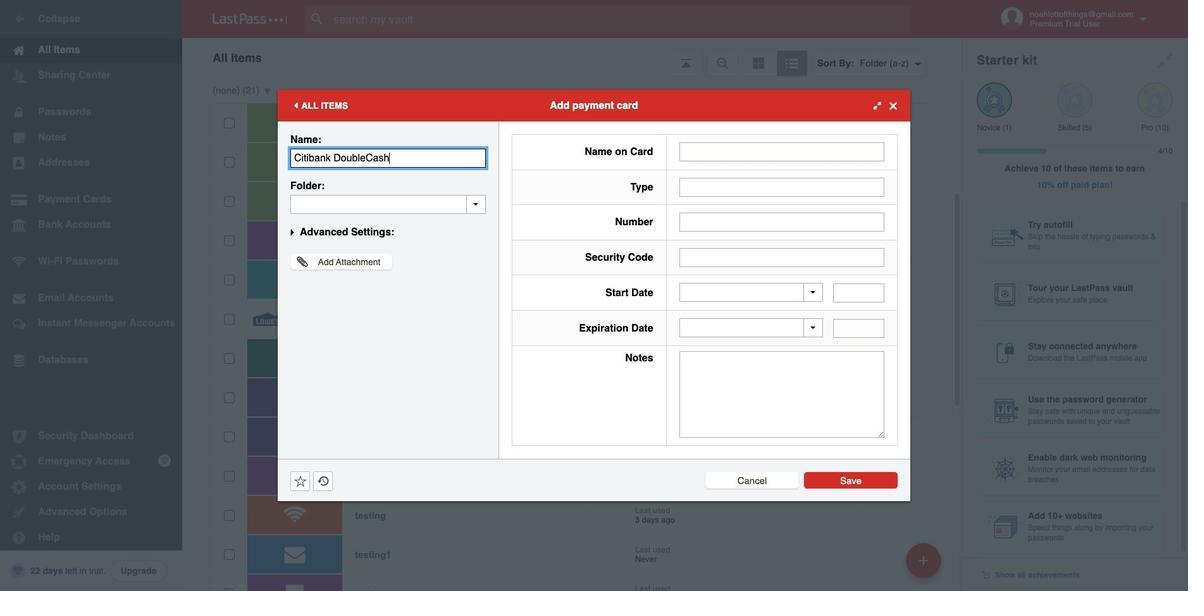 Task type: vqa. For each thing, say whether or not it's contained in the screenshot.
New item element
no



Task type: describe. For each thing, give the bounding box(es) containing it.
lastpass image
[[213, 13, 287, 25]]

vault options navigation
[[182, 38, 962, 76]]

new item image
[[920, 556, 929, 565]]

Search search field
[[305, 5, 936, 33]]



Task type: locate. For each thing, give the bounding box(es) containing it.
search my vault text field
[[305, 5, 936, 33]]

None text field
[[680, 143, 885, 162], [291, 149, 486, 168], [680, 213, 885, 232], [680, 248, 885, 267], [680, 351, 885, 438], [680, 143, 885, 162], [291, 149, 486, 168], [680, 213, 885, 232], [680, 248, 885, 267], [680, 351, 885, 438]]

main navigation navigation
[[0, 0, 182, 591]]

None text field
[[680, 178, 885, 197], [291, 195, 486, 214], [834, 283, 885, 302], [834, 319, 885, 338], [680, 178, 885, 197], [291, 195, 486, 214], [834, 283, 885, 302], [834, 319, 885, 338]]

new item navigation
[[902, 539, 950, 591]]

dialog
[[278, 90, 911, 501]]



